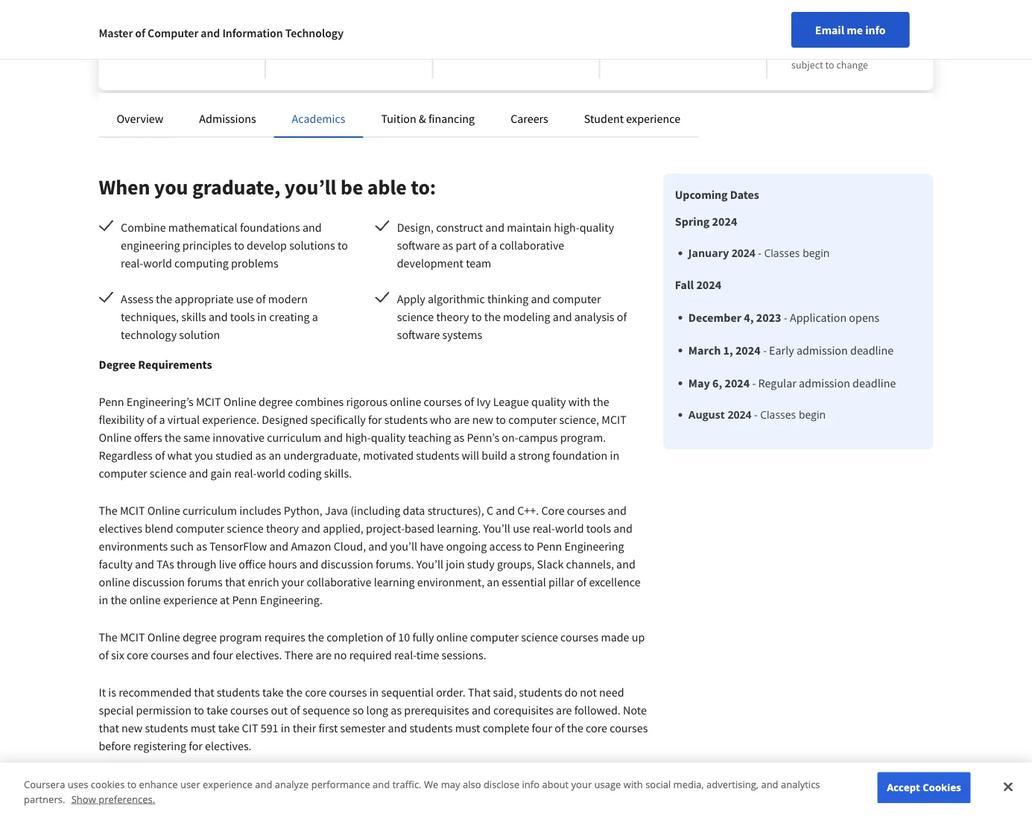 Task type: describe. For each thing, give the bounding box(es) containing it.
student
[[584, 111, 624, 126]]

computer inside the mcit online degree program requires the completion of 10 fully online computer science courses made up of six core courses and four electives. there are no required real-time sessions.
[[470, 630, 519, 645]]

software
[[251, 797, 295, 812]]

analyze
[[275, 778, 309, 791]]

classes for january 2024
[[764, 246, 800, 260]]

to inside coursera uses cookies to enhance user experience and analyze performance and traffic. we may also disclose info about your usage with social media, advertising, and analytics partners.
[[127, 778, 137, 791]]

computer inside apply algorithmic thinking and computer science theory to the modeling and analysis of software systems
[[553, 291, 601, 306]]

you inside penn engineering's mcit online degree combines rigorous online courses of ivy league quality with the flexibility of a virtual experience. designed specifically for students who are new to computer science, mcit online offers the same innovative curriculum and high-quality teaching as penn's on-campus program. regardless of what you studied as an undergraduate, motivated students will build a strong foundation in computer science and gain real-world coding skills.
[[195, 448, 213, 463]]

engineering's
[[127, 394, 194, 409]]

computer up campus
[[508, 412, 557, 427]]

appropriate
[[175, 291, 234, 306]]

1 vertical spatial quality
[[531, 394, 566, 409]]

core courses cit 5910 introduction to software development
[[99, 775, 365, 812]]

forums.
[[376, 557, 414, 572]]

theory inside apply algorithmic thinking and computer science theory to the modeling and analysis of software systems
[[436, 309, 469, 324]]

online down faculty
[[99, 575, 130, 589]]

experience.
[[202, 412, 259, 427]]

introduction
[[173, 797, 236, 812]]

that
[[468, 685, 491, 700]]

electives. inside the mcit online degree program requires the completion of 10 fully online computer science courses made up of six core courses and four electives. there are no required real-time sessions.
[[236, 648, 282, 662]]

students down prerequisites
[[409, 721, 453, 736]]

online inside the mcit online curriculum includes python, java (including data structures), c and c++. core courses and electives blend computer science theory and applied, project-based learning. you'll use real-world tools and environments such as tensorflow and amazon cloud, and you'll have ongoing access to penn engineering faculty and tas through live office hours and discussion forums. you'll join study groups, slack channels, and online discussion forums that enrich your collaborative learning environment, an essential pillar of excellence in the online experience at penn engineering.
[[147, 503, 180, 518]]

league
[[493, 394, 529, 409]]

overview link
[[117, 111, 163, 126]]

the inside the mcit online degree program requires the completion of 10 fully online computer science courses made up of six core courses and four electives. there are no required real-time sessions.
[[308, 630, 324, 645]]

of left ivy
[[464, 394, 474, 409]]

tuition for tuition and fees are posted as a guide and may be subject to change
[[791, 28, 822, 42]]

technology
[[121, 327, 177, 342]]

1 vertical spatial take
[[207, 703, 228, 718]]

and inside engage in group discussions with professors and peers
[[337, 16, 354, 30]]

coursera
[[24, 778, 65, 791]]

change
[[836, 58, 868, 72]]

your inside the mcit online curriculum includes python, java (including data structures), c and c++. core courses and electives blend computer science theory and applied, project-based learning. you'll use real-world tools and environments such as tensorflow and amazon cloud, and you'll have ongoing access to penn engineering faculty and tas through live office hours and discussion forums. you'll join study groups, slack channels, and online discussion forums that enrich your collaborative learning environment, an essential pillar of excellence in the online experience at penn engineering.
[[282, 575, 304, 589]]

requires
[[264, 630, 305, 645]]

problems
[[231, 256, 278, 271]]

and inside combine mathematical foundations and engineering principles to develop solutions to real-world computing problems
[[302, 220, 322, 235]]

who
[[430, 412, 452, 427]]

courses up the recommended
[[151, 648, 189, 662]]

regular
[[758, 376, 796, 390]]

courses inside the mcit online curriculum includes python, java (including data structures), c and c++. core courses and electives blend computer science theory and applied, project-based learning. you'll use real-world tools and environments such as tensorflow and amazon cloud, and you'll have ongoing access to penn engineering faculty and tas through live office hours and discussion forums. you'll join study groups, slack channels, and online discussion forums that enrich your collaborative learning environment, an essential pillar of excellence in the online experience at penn engineering.
[[567, 503, 605, 518]]

on-
[[502, 430, 518, 445]]

online up experience.
[[223, 394, 256, 409]]

0 vertical spatial take
[[262, 685, 284, 700]]

1 vertical spatial discussion
[[133, 575, 185, 589]]

deadline for - early admission deadline
[[850, 343, 894, 358]]

it is recommended that students take the core courses in sequential order. that said, students do not need special permission to take courses out of sequence so long as prerequisites and corequisites are followed. note that new students must take cit 591 in their first semester and students must complete four of the core courses before registering for electives.
[[99, 685, 648, 753]]

1 horizontal spatial core
[[305, 685, 326, 700]]

student experience link
[[584, 111, 680, 126]]

in inside assess the appropriate use of modern techniques, skills and tools in creating a technology solution
[[257, 309, 267, 324]]

the up what on the left
[[165, 430, 181, 445]]

computer
[[148, 25, 198, 40]]

performance
[[311, 778, 370, 791]]

computer down regardless
[[99, 466, 147, 481]]

and inside the mcit online degree program requires the completion of 10 fully online computer science courses made up of six core courses and four electives. there are no required real-time sessions.
[[191, 648, 210, 662]]

curriculum inside penn engineering's mcit online degree combines rigorous online courses of ivy league quality with the flexibility of a virtual experience. designed specifically for students who are new to computer science, mcit online offers the same innovative curriculum and high-quality teaching as penn's on-campus program. regardless of what you studied as an undergraduate, motivated students will build a strong foundation in computer science and gain real-world coding skills.
[[267, 430, 321, 445]]

2 vertical spatial core
[[586, 721, 607, 736]]

offers
[[134, 430, 162, 445]]

of inside the mcit online curriculum includes python, java (including data structures), c and c++. core courses and electives blend computer science theory and applied, project-based learning. you'll use real-world tools and environments such as tensorflow and amazon cloud, and you'll have ongoing access to penn engineering faculty and tas through live office hours and discussion forums. you'll join study groups, slack channels, and online discussion forums that enrich your collaborative learning environment, an essential pillar of excellence in the online experience at penn engineering.
[[577, 575, 587, 589]]

tuition & financing link
[[381, 111, 475, 126]]

- for early
[[763, 343, 767, 358]]

access
[[489, 539, 522, 554]]

guide
[[811, 43, 835, 57]]

so
[[352, 703, 364, 718]]

channels,
[[566, 557, 614, 572]]

show preferences. link
[[71, 792, 155, 806]]

0 horizontal spatial that
[[99, 721, 119, 736]]

0 vertical spatial you'll
[[285, 174, 336, 200]]

combines
[[295, 394, 344, 409]]

10
[[398, 630, 410, 645]]

to inside apply algorithmic thinking and computer science theory to the modeling and analysis of software systems
[[472, 309, 482, 324]]

mcit inside the mcit online curriculum includes python, java (including data structures), c and c++. core courses and electives blend computer science theory and applied, project-based learning. you'll use real-world tools and environments such as tensorflow and amazon cloud, and you'll have ongoing access to penn engineering faculty and tas through live office hours and discussion forums. you'll join study groups, slack channels, and online discussion forums that enrich your collaborative learning environment, an essential pillar of excellence in the online experience at penn engineering.
[[120, 503, 145, 518]]

2024 right 6, at the right of the page
[[725, 376, 750, 390]]

to inside it is recommended that students take the core courses in sequential order. that said, students do not need special permission to take courses out of sequence so long as prerequisites and corequisites are followed. note that new students must take cit 591 in their first semester and students must complete four of the core courses before registering for electives.
[[194, 703, 204, 718]]

0 horizontal spatial quality
[[371, 430, 406, 445]]

electives
[[99, 521, 142, 536]]

classes for august 2024
[[760, 408, 796, 422]]

mcit inside the mcit online degree program requires the completion of 10 fully online computer science courses made up of six core courses and four electives. there are no required real-time sessions.
[[120, 630, 145, 645]]

offered
[[123, 7, 155, 21]]

office
[[239, 557, 266, 572]]

quality inside design, construct and maintain high-quality software as part of a collaborative development team
[[579, 220, 614, 235]]

to up problems
[[234, 238, 244, 253]]

0 horizontal spatial you'll
[[416, 557, 444, 572]]

assess the appropriate use of modern techniques, skills and tools in creating a technology solution
[[121, 291, 318, 342]]

a down on-
[[510, 448, 516, 463]]

through
[[177, 557, 217, 572]]

of down offered
[[135, 25, 145, 40]]

the inside apply algorithmic thinking and computer science theory to the modeling and analysis of software systems
[[484, 309, 501, 324]]

media,
[[673, 778, 704, 791]]

deadline for - regular admission deadline
[[853, 376, 896, 390]]

before
[[99, 738, 131, 753]]

are inside penn engineering's mcit online degree combines rigorous online courses of ivy league quality with the flexibility of a virtual experience. designed specifically for students who are new to computer science, mcit online offers the same innovative curriculum and high-quality teaching as penn's on-campus program. regardless of what you studied as an undergraduate, motivated students will build a strong foundation in computer science and gain real-world coding skills.
[[454, 412, 470, 427]]

tools inside the mcit online curriculum includes python, java (including data structures), c and c++. core courses and electives blend computer science theory and applied, project-based learning. you'll use real-world tools and environments such as tensorflow and amazon cloud, and you'll have ongoing access to penn engineering faculty and tas through live office hours and discussion forums. you'll join study groups, slack channels, and online discussion forums that enrich your collaborative learning environment, an essential pillar of excellence in the online experience at penn engineering.
[[586, 521, 611, 536]]

2 vertical spatial take
[[218, 721, 240, 736]]

science inside apply algorithmic thinking and computer science theory to the modeling and analysis of software systems
[[397, 309, 434, 324]]

new inside it is recommended that students take the core courses in sequential order. that said, students do not need special permission to take courses out of sequence so long as prerequisites and corequisites are followed. note that new students must take cit 591 in their first semester and students must complete four of the core courses before registering for electives.
[[122, 721, 143, 736]]

to inside penn engineering's mcit online degree combines rigorous online courses of ivy league quality with the flexibility of a virtual experience. designed specifically for students who are new to computer science, mcit online offers the same innovative curriculum and high-quality teaching as penn's on-campus program. regardless of what you studied as an undergraduate, motivated students will build a strong foundation in computer science and gain real-world coding skills.
[[496, 412, 506, 427]]

of up the offers at the bottom left of page
[[147, 412, 157, 427]]

for inside penn engineering's mcit online degree combines rigorous online courses of ivy league quality with the flexibility of a virtual experience. designed specifically for students who are new to computer science, mcit online offers the same innovative curriculum and high-quality teaching as penn's on-campus program. regardless of what you studied as an undergraduate, motivated students will build a strong foundation in computer science and gain real-world coding skills.
[[368, 412, 382, 427]]

special
[[99, 703, 134, 718]]

students down the permission
[[145, 721, 188, 736]]

with inside engage in group discussions with professors and peers
[[342, 1, 361, 15]]

engineering.
[[260, 592, 323, 607]]

are inside it is recommended that students take the core courses in sequential order. that said, students do not need special permission to take courses out of sequence so long as prerequisites and corequisites are followed. note that new students must take cit 591 in their first semester and students must complete four of the core courses before registering for electives.
[[556, 703, 572, 718]]

online down the tas
[[129, 592, 161, 607]]

show preferences.
[[71, 792, 155, 806]]

c++.
[[517, 503, 539, 518]]

at
[[220, 592, 230, 607]]

- for regular
[[752, 376, 756, 390]]

and inside assess the appropriate use of modern techniques, skills and tools in creating a technology solution
[[209, 309, 228, 324]]

includes
[[239, 503, 281, 518]]

learning
[[374, 575, 415, 589]]

cloud,
[[334, 539, 366, 554]]

may inside coursera uses cookies to enhance user experience and analyze performance and traffic. we may also disclose info about your usage with social media, advertising, and analytics partners.
[[441, 778, 460, 791]]

academics link
[[292, 111, 345, 126]]

amazon
[[291, 539, 331, 554]]

python,
[[284, 503, 323, 518]]

analysis
[[574, 309, 614, 324]]

to inside the mcit online curriculum includes python, java (including data structures), c and c++. core courses and electives blend computer science theory and applied, project-based learning. you'll use real-world tools and environments such as tensorflow and amazon cloud, and you'll have ongoing access to penn engineering faculty and tas through live office hours and discussion forums. you'll join study groups, slack channels, and online discussion forums that enrich your collaborative learning environment, an essential pillar of excellence in the online experience at penn engineering.
[[524, 539, 534, 554]]

courses up so
[[329, 685, 367, 700]]

in up 'long'
[[369, 685, 379, 700]]

penn inside penn engineering's mcit online degree combines rigorous online courses of ivy league quality with the flexibility of a virtual experience. designed specifically for students who are new to computer science, mcit online offers the same innovative curriculum and high-quality teaching as penn's on-campus program. regardless of what you studied as an undergraduate, motivated students will build a strong foundation in computer science and gain real-world coding skills.
[[99, 394, 124, 409]]

privacy alert dialog
[[0, 763, 1032, 815]]

use inside assess the appropriate use of modern techniques, skills and tools in creating a technology solution
[[236, 291, 253, 306]]

0 vertical spatial discussion
[[321, 557, 373, 572]]

fees
[[843, 28, 861, 42]]

engage
[[290, 0, 322, 0]]

- right january
[[758, 246, 761, 260]]

info inside button
[[865, 22, 886, 37]]

the up science,
[[593, 394, 609, 409]]

designed
[[262, 412, 308, 427]]

- down may 6, 2024 - regular admission deadline
[[754, 408, 758, 422]]

cit inside it is recommended that students take the core courses in sequential order. that said, students do not need special permission to take courses out of sequence so long as prerequisites and corequisites are followed. note that new students must take cit 591 in their first semester and students must complete four of the core courses before registering for electives.
[[242, 721, 258, 736]]

careers link
[[511, 111, 548, 126]]

real- inside the mcit online degree program requires the completion of 10 fully online computer science courses made up of six core courses and four electives. there are no required real-time sessions.
[[394, 648, 416, 662]]

it
[[99, 685, 106, 700]]

list containing december 4, 2023
[[681, 309, 896, 423]]

engineering
[[121, 238, 180, 253]]

the mcit online degree program requires the completion of 10 fully online computer science courses made up of six core courses and four electives. there are no required real-time sessions.
[[99, 630, 645, 662]]

real- inside combine mathematical foundations and engineering principles to develop solutions to real-world computing problems
[[121, 256, 143, 271]]

overview
[[117, 111, 163, 126]]

for inside it is recommended that students take the core courses in sequential order. that said, students do not need special permission to take courses out of sequence so long as prerequisites and corequisites are followed. note that new students must take cit 591 in their first semester and students must complete four of the core courses before registering for electives.
[[189, 738, 203, 753]]

may 6, 2024 - regular admission deadline
[[688, 376, 896, 390]]

master of computer and information technology
[[99, 25, 344, 40]]

master
[[99, 25, 133, 40]]

courses up 591
[[230, 703, 268, 718]]

four inside the mcit online degree program requires the completion of 10 fully online computer science courses made up of six core courses and four electives. there are no required real-time sessions.
[[213, 648, 233, 662]]

courses left the made
[[560, 630, 599, 645]]

1 must from the left
[[191, 721, 216, 736]]

apply algorithmic thinking and computer science theory to the modeling and analysis of software systems
[[397, 291, 627, 342]]

new inside penn engineering's mcit online degree combines rigorous online courses of ivy league quality with the flexibility of a virtual experience. designed specifically for students who are new to computer science, mcit online offers the same innovative curriculum and high-quality teaching as penn's on-campus program. regardless of what you studied as an undergraduate, motivated students will build a strong foundation in computer science and gain real-world coding skills.
[[472, 412, 493, 427]]

mcit right science,
[[602, 412, 627, 427]]

studied
[[215, 448, 253, 463]]

of left six
[[99, 648, 109, 662]]

regardless
[[99, 448, 153, 463]]

2024 for fall
[[696, 277, 721, 292]]

fall
[[675, 277, 694, 292]]

development
[[397, 256, 463, 271]]

an inside the mcit online curriculum includes python, java (including data structures), c and c++. core courses and electives blend computer science theory and applied, project-based learning. you'll use real-world tools and environments such as tensorflow and amazon cloud, and you'll have ongoing access to penn engineering faculty and tas through live office hours and discussion forums. you'll join study groups, slack channels, and online discussion forums that enrich your collaborative learning environment, an essential pillar of excellence in the online experience at penn engineering.
[[487, 575, 499, 589]]

0 horizontal spatial be
[[341, 174, 363, 200]]

fall 2024
[[675, 277, 721, 292]]

mathematical
[[168, 220, 237, 235]]

of inside assess the appropriate use of modern techniques, skills and tools in creating a technology solution
[[256, 291, 266, 306]]

begin for august 2024 - classes begin
[[799, 408, 826, 422]]

2024 right 1,
[[735, 343, 761, 358]]

software inside apply algorithmic thinking and computer science theory to the modeling and analysis of software systems
[[397, 327, 440, 342]]

list item containing august 2024
[[688, 407, 896, 423]]

to inside "tuition and fees are posted as a guide and may be subject to change"
[[825, 58, 834, 72]]

admissions
[[199, 111, 256, 126]]

- for application
[[784, 310, 787, 325]]

faculty
[[99, 557, 133, 572]]

build
[[482, 448, 507, 463]]

prerequisites
[[404, 703, 469, 718]]

a down engineering's
[[159, 412, 165, 427]]

online inside penn engineering's mcit online degree combines rigorous online courses of ivy league quality with the flexibility of a virtual experience. designed specifically for students who are new to computer science, mcit online offers the same innovative curriculum and high-quality teaching as penn's on-campus program. regardless of what you studied as an undergraduate, motivated students will build a strong foundation in computer science and gain real-world coding skills.
[[390, 394, 421, 409]]

to inside core courses cit 5910 introduction to software development
[[238, 797, 249, 812]]

online down flexibility
[[99, 430, 132, 445]]

excellence
[[589, 575, 641, 589]]

real- inside penn engineering's mcit online degree combines rigorous online courses of ivy league quality with the flexibility of a virtual experience. designed specifically for students who are new to computer science, mcit online offers the same innovative curriculum and high-quality teaching as penn's on-campus program. regardless of what you studied as an undergraduate, motivated students will build a strong foundation in computer science and gain real-world coding skills.
[[234, 466, 257, 481]]

students up 'teaching'
[[384, 412, 428, 427]]

thinking
[[487, 291, 529, 306]]

students down program
[[217, 685, 260, 700]]

december 4, 2023 - application opens
[[688, 310, 880, 325]]

sessions.
[[442, 648, 486, 662]]

accept
[[887, 781, 920, 794]]

1 horizontal spatial that
[[194, 685, 214, 700]]

august
[[688, 408, 725, 422]]

first
[[318, 721, 338, 736]]

computing
[[174, 256, 229, 271]]

discussions
[[290, 1, 340, 15]]

experience inside the mcit online curriculum includes python, java (including data structures), c and c++. core courses and electives blend computer science theory and applied, project-based learning. you'll use real-world tools and environments such as tensorflow and amazon cloud, and you'll have ongoing access to penn engineering faculty and tas through live office hours and discussion forums. you'll join study groups, slack channels, and online discussion forums that enrich your collaborative learning environment, an essential pillar of excellence in the online experience at penn engineering.
[[163, 592, 217, 607]]

slack
[[537, 557, 564, 572]]



Task type: locate. For each thing, give the bounding box(es) containing it.
tuition and fees are posted as a guide and may be subject to change
[[791, 28, 909, 72]]

part
[[456, 238, 476, 253]]

as
[[791, 43, 801, 57], [442, 238, 453, 253], [453, 430, 464, 445], [255, 448, 266, 463], [196, 539, 207, 554], [391, 703, 402, 718]]

0 vertical spatial software
[[397, 238, 440, 253]]

enrich
[[248, 575, 279, 589]]

we
[[424, 778, 438, 791]]

to right solutions
[[338, 238, 348, 253]]

courses
[[424, 394, 462, 409], [567, 503, 605, 518], [560, 630, 599, 645], [151, 648, 189, 662], [329, 685, 367, 700], [230, 703, 268, 718], [610, 721, 648, 736]]

of left 10
[[386, 630, 396, 645]]

1 horizontal spatial high-
[[554, 220, 579, 235]]

1 vertical spatial core
[[99, 775, 129, 794]]

1 vertical spatial electives.
[[205, 738, 252, 753]]

online inside the mcit online degree program requires the completion of 10 fully online computer science courses made up of six core courses and four electives. there are no required real-time sessions.
[[147, 630, 180, 645]]

mcit
[[196, 394, 221, 409], [602, 412, 627, 427], [120, 503, 145, 518], [120, 630, 145, 645]]

core inside core courses cit 5910 introduction to software development
[[99, 775, 129, 794]]

1 vertical spatial with
[[568, 394, 590, 409]]

forums
[[187, 575, 223, 589]]

as inside the mcit online curriculum includes python, java (including data structures), c and c++. core courses and electives blend computer science theory and applied, project-based learning. you'll use real-world tools and environments such as tensorflow and amazon cloud, and you'll have ongoing access to penn engineering faculty and tas through live office hours and discussion forums. you'll join study groups, slack channels, and online discussion forums that enrich your collaborative learning environment, an essential pillar of excellence in the online experience at penn engineering.
[[196, 539, 207, 554]]

live
[[219, 557, 236, 572]]

four down corequisites
[[532, 721, 552, 736]]

the inside assess the appropriate use of modern techniques, skills and tools in creating a technology solution
[[156, 291, 172, 306]]

2 must from the left
[[455, 721, 480, 736]]

are inside "tuition and fees are posted as a guide and may be subject to change"
[[863, 28, 877, 42]]

development
[[298, 797, 365, 812]]

collaborative inside design, construct and maintain high-quality software as part of a collaborative development team
[[499, 238, 564, 253]]

flexibility
[[99, 412, 144, 427]]

experience up introduction
[[203, 778, 252, 791]]

0 horizontal spatial for
[[189, 738, 203, 753]]

preferences.
[[99, 792, 155, 806]]

students
[[384, 412, 428, 427], [416, 448, 459, 463], [217, 685, 260, 700], [519, 685, 562, 700], [145, 721, 188, 736], [409, 721, 453, 736]]

quality right maintain in the top of the page
[[579, 220, 614, 235]]

you'll up foundations
[[285, 174, 336, 200]]

is
[[108, 685, 116, 700]]

degree up designed on the left of page
[[259, 394, 293, 409]]

an down designed on the left of page
[[269, 448, 281, 463]]

of inside the offered by university of pennsylvania
[[216, 7, 225, 21]]

be inside "tuition and fees are posted as a guide and may be subject to change"
[[877, 43, 888, 57]]

list item
[[688, 245, 896, 261], [688, 407, 896, 423]]

the for the mcit online curriculum includes python, java (including data structures), c and c++. core courses and electives blend computer science theory and applied, project-based learning. you'll use real-world tools and environments such as tensorflow and amazon cloud, and you'll have ongoing access to penn engineering faculty and tas through live office hours and discussion forums. you'll join study groups, slack channels, and online discussion forums that enrich your collaborative learning environment, an essential pillar of excellence in the online experience at penn engineering.
[[99, 503, 118, 518]]

social
[[645, 778, 671, 791]]

that inside the mcit online curriculum includes python, java (including data structures), c and c++. core courses and electives blend computer science theory and applied, project-based learning. you'll use real-world tools and environments such as tensorflow and amazon cloud, and you'll have ongoing access to penn engineering faculty and tas through live office hours and discussion forums. you'll join study groups, slack channels, and online discussion forums that enrich your collaborative learning environment, an essential pillar of excellence in the online experience at penn engineering.
[[225, 575, 245, 589]]

tuition for tuition & financing
[[381, 111, 416, 126]]

real- down engineering
[[121, 256, 143, 271]]

degree inside penn engineering's mcit online degree combines rigorous online courses of ivy league quality with the flexibility of a virtual experience. designed specifically for students who are new to computer science, mcit online offers the same innovative curriculum and high-quality teaching as penn's on-campus program. regardless of what you studied as an undergraduate, motivated students will build a strong foundation in computer science and gain real-world coding skills.
[[259, 394, 293, 409]]

0 horizontal spatial you
[[154, 174, 188, 200]]

four inside it is recommended that students take the core courses in sequential order. that said, students do not need special permission to take courses out of sequence so long as prerequisites and corequisites are followed. note that new students must take cit 591 in their first semester and students must complete four of the core courses before registering for electives.
[[532, 721, 552, 736]]

1 horizontal spatial curriculum
[[267, 430, 321, 445]]

technology
[[285, 25, 344, 40]]

you'll down c
[[483, 521, 510, 536]]

0 horizontal spatial you'll
[[285, 174, 336, 200]]

systems
[[442, 327, 482, 342]]

you'll up 'forums.' in the left bottom of the page
[[390, 539, 417, 554]]

as right studied
[[255, 448, 266, 463]]

1 vertical spatial classes
[[760, 408, 796, 422]]

2 vertical spatial quality
[[371, 430, 406, 445]]

tools inside assess the appropriate use of modern techniques, skills and tools in creating a technology solution
[[230, 309, 255, 324]]

2024 right august
[[728, 408, 751, 422]]

0 vertical spatial an
[[269, 448, 281, 463]]

- left early
[[763, 343, 767, 358]]

experience inside coursera uses cookies to enhance user experience and analyze performance and traffic. we may also disclose info about your usage with social media, advertising, and analytics partners.
[[203, 778, 252, 791]]

classes up the december 4, 2023 - application opens
[[764, 246, 800, 260]]

1 vertical spatial four
[[532, 721, 552, 736]]

1 vertical spatial curriculum
[[183, 503, 237, 518]]

real- inside the mcit online curriculum includes python, java (including data structures), c and c++. core courses and electives blend computer science theory and applied, project-based learning. you'll use real-world tools and environments such as tensorflow and amazon cloud, and you'll have ongoing access to penn engineering faculty and tas through live office hours and discussion forums. you'll join study groups, slack channels, and online discussion forums that enrich your collaborative learning environment, an essential pillar of excellence in the online experience at penn engineering.
[[533, 521, 555, 536]]

list item up the december 4, 2023 - application opens
[[688, 245, 896, 261]]

0 vertical spatial curriculum
[[267, 430, 321, 445]]

admission down application on the right of the page
[[797, 343, 848, 358]]

academics
[[292, 111, 345, 126]]

use inside the mcit online curriculum includes python, java (including data structures), c and c++. core courses and electives blend computer science theory and applied, project-based learning. you'll use real-world tools and environments such as tensorflow and amazon cloud, and you'll have ongoing access to penn engineering faculty and tas through live office hours and discussion forums. you'll join study groups, slack channels, and online discussion forums that enrich your collaborative learning environment, an essential pillar of excellence in the online experience at penn engineering.
[[513, 521, 530, 536]]

mcit up electives
[[120, 503, 145, 518]]

1 software from the top
[[397, 238, 440, 253]]

0 vertical spatial tools
[[230, 309, 255, 324]]

world inside combine mathematical foundations and engineering principles to develop solutions to real-world computing problems
[[143, 256, 172, 271]]

tuition & financing
[[381, 111, 475, 126]]

the up out
[[286, 685, 303, 700]]

core inside the mcit online curriculum includes python, java (including data structures), c and c++. core courses and electives blend computer science theory and applied, project-based learning. you'll use real-world tools and environments such as tensorflow and amazon cloud, and you'll have ongoing access to penn engineering faculty and tas through live office hours and discussion forums. you'll join study groups, slack channels, and online discussion forums that enrich your collaborative learning environment, an essential pillar of excellence in the online experience at penn engineering.
[[541, 503, 565, 518]]

0 horizontal spatial penn
[[99, 394, 124, 409]]

in right 591
[[281, 721, 290, 736]]

list
[[681, 309, 896, 423]]

the up six
[[99, 630, 118, 645]]

2 software from the top
[[397, 327, 440, 342]]

use down problems
[[236, 291, 253, 306]]

2 vertical spatial that
[[99, 721, 119, 736]]

world inside the mcit online curriculum includes python, java (including data structures), c and c++. core courses and electives blend computer science theory and applied, project-based learning. you'll use real-world tools and environments such as tensorflow and amazon cloud, and you'll have ongoing access to penn engineering faculty and tas through live office hours and discussion forums. you'll join study groups, slack channels, and online discussion forums that enrich your collaborative learning environment, an essential pillar of excellence in the online experience at penn engineering.
[[555, 521, 584, 536]]

0 vertical spatial may
[[856, 43, 875, 57]]

core right six
[[127, 648, 148, 662]]

0 vertical spatial admission
[[797, 343, 848, 358]]

students down 'teaching'
[[416, 448, 459, 463]]

your inside coursera uses cookies to enhance user experience and analyze performance and traffic. we may also disclose info about your usage with social media, advertising, and analytics partners.
[[571, 778, 592, 791]]

2 horizontal spatial penn
[[537, 539, 562, 554]]

info
[[865, 22, 886, 37], [522, 778, 540, 791]]

must
[[191, 721, 216, 736], [455, 721, 480, 736]]

that right the recommended
[[194, 685, 214, 700]]

1 vertical spatial deadline
[[853, 376, 896, 390]]

begin inside list
[[799, 408, 826, 422]]

specifically
[[310, 412, 366, 427]]

to up on-
[[496, 412, 506, 427]]

0 vertical spatial be
[[877, 43, 888, 57]]

are down do
[[556, 703, 572, 718]]

the for the mcit online degree program requires the completion of 10 fully online computer science courses made up of six core courses and four electives. there are no required real-time sessions.
[[99, 630, 118, 645]]

collaborative inside the mcit online curriculum includes python, java (including data structures), c and c++. core courses and electives blend computer science theory and applied, project-based learning. you'll use real-world tools and environments such as tensorflow and amazon cloud, and you'll have ongoing access to penn engineering faculty and tas through live office hours and discussion forums. you'll join study groups, slack channels, and online discussion forums that enrich your collaborative learning environment, an essential pillar of excellence in the online experience at penn engineering.
[[307, 575, 371, 589]]

as up will
[[453, 430, 464, 445]]

0 horizontal spatial an
[[269, 448, 281, 463]]

with inside coursera uses cookies to enhance user experience and analyze performance and traffic. we may also disclose info about your usage with social media, advertising, and analytics partners.
[[624, 778, 643, 791]]

software inside design, construct and maintain high-quality software as part of a collaborative development team
[[397, 238, 440, 253]]

begin for january 2024 - classes begin
[[803, 246, 830, 260]]

upcoming dates
[[675, 187, 759, 202]]

penn up "slack"
[[537, 539, 562, 554]]

science inside penn engineering's mcit online degree combines rigorous online courses of ivy league quality with the flexibility of a virtual experience. designed specifically for students who are new to computer science, mcit online offers the same innovative curriculum and high-quality teaching as penn's on-campus program. regardless of what you studied as an undergraduate, motivated students will build a strong foundation in computer science and gain real-world coding skills.
[[150, 466, 187, 481]]

about
[[542, 778, 569, 791]]

you'll down have
[[416, 557, 444, 572]]

for down rigorous
[[368, 412, 382, 427]]

of inside apply algorithmic thinking and computer science theory to the modeling and analysis of software systems
[[617, 309, 627, 324]]

courses inside penn engineering's mcit online degree combines rigorous online courses of ivy league quality with the flexibility of a virtual experience. designed specifically for students who are new to computer science, mcit online offers the same innovative curriculum and high-quality teaching as penn's on-campus program. regardless of what you studied as an undergraduate, motivated students will build a strong foundation in computer science and gain real-world coding skills.
[[424, 394, 462, 409]]

peers
[[356, 16, 380, 30]]

are right who
[[454, 412, 470, 427]]

the up electives
[[99, 503, 118, 518]]

science inside the mcit online degree program requires the completion of 10 fully online computer science courses made up of six core courses and four electives. there are no required real-time sessions.
[[521, 630, 558, 645]]

0 horizontal spatial high-
[[345, 430, 371, 445]]

list item down may 6, 2024 - regular admission deadline
[[688, 407, 896, 423]]

courses up who
[[424, 394, 462, 409]]

computer up sessions.
[[470, 630, 519, 645]]

1 horizontal spatial core
[[541, 503, 565, 518]]

computer inside the mcit online curriculum includes python, java (including data structures), c and c++. core courses and electives blend computer science theory and applied, project-based learning. you'll use real-world tools and environments such as tensorflow and amazon cloud, and you'll have ongoing access to penn engineering faculty and tas through live office hours and discussion forums. you'll join study groups, slack channels, and online discussion forums that enrich your collaborative learning environment, an essential pillar of excellence in the online experience at penn engineering.
[[176, 521, 224, 536]]

enhance
[[139, 778, 178, 791]]

0 horizontal spatial new
[[122, 721, 143, 736]]

as up "subject"
[[791, 43, 801, 57]]

2 vertical spatial penn
[[232, 592, 258, 607]]

curriculum down designed on the left of page
[[267, 430, 321, 445]]

theory inside the mcit online curriculum includes python, java (including data structures), c and c++. core courses and electives blend computer science theory and applied, project-based learning. you'll use real-world tools and environments such as tensorflow and amazon cloud, and you'll have ongoing access to penn engineering faculty and tas through live office hours and discussion forums. you'll join study groups, slack channels, and online discussion forums that enrich your collaborative learning environment, an essential pillar of excellence in the online experience at penn engineering.
[[266, 521, 299, 536]]

1 vertical spatial world
[[257, 466, 285, 481]]

the down 'followed.'
[[567, 721, 583, 736]]

mcit up six
[[120, 630, 145, 645]]

2024 for august
[[728, 408, 751, 422]]

of left modern
[[256, 291, 266, 306]]

computer up analysis
[[553, 291, 601, 306]]

science,
[[559, 412, 599, 427]]

design, construct and maintain high-quality software as part of a collaborative development team
[[397, 220, 614, 271]]

1 vertical spatial use
[[513, 521, 530, 536]]

admission for early
[[797, 343, 848, 358]]

long
[[366, 703, 388, 718]]

must down prerequisites
[[455, 721, 480, 736]]

2 vertical spatial experience
[[203, 778, 252, 791]]

when you graduate, you'll be able to:
[[99, 174, 436, 200]]

penn engineering's mcit online degree combines rigorous online courses of ivy league quality with the flexibility of a virtual experience. designed specifically for students who are new to computer science, mcit online offers the same innovative curriculum and high-quality teaching as penn's on-campus program. regardless of what you studied as an undergraduate, motivated students will build a strong foundation in computer science and gain real-world coding skills.
[[99, 394, 627, 481]]

experience right student
[[626, 111, 680, 126]]

0 horizontal spatial info
[[522, 778, 540, 791]]

such
[[170, 539, 194, 554]]

courses down note
[[610, 721, 648, 736]]

cookies
[[91, 778, 125, 791]]

world left coding
[[257, 466, 285, 481]]

1 horizontal spatial four
[[532, 721, 552, 736]]

of down do
[[555, 721, 565, 736]]

with
[[342, 1, 361, 15], [568, 394, 590, 409], [624, 778, 643, 791]]

tensorflow
[[209, 539, 267, 554]]

advertising,
[[706, 778, 759, 791]]

real- down studied
[[234, 466, 257, 481]]

0 vertical spatial for
[[368, 412, 382, 427]]

online up blend
[[147, 503, 180, 518]]

you'll inside the mcit online curriculum includes python, java (including data structures), c and c++. core courses and electives blend computer science theory and applied, project-based learning. you'll use real-world tools and environments such as tensorflow and amazon cloud, and you'll have ongoing access to penn engineering faculty and tas through live office hours and discussion forums. you'll join study groups, slack channels, and online discussion forums that enrich your collaborative learning environment, an essential pillar of excellence in the online experience at penn engineering.
[[390, 539, 417, 554]]

0 horizontal spatial tuition
[[381, 111, 416, 126]]

ongoing
[[446, 539, 487, 554]]

info inside coursera uses cookies to enhance user experience and analyze performance and traffic. we may also disclose info about your usage with social media, advertising, and analytics partners.
[[522, 778, 540, 791]]

1 horizontal spatial tools
[[586, 521, 611, 536]]

theory down python,
[[266, 521, 299, 536]]

accept cookies
[[887, 781, 961, 794]]

assess
[[121, 291, 153, 306]]

list item containing january 2024
[[688, 245, 896, 261]]

electives.
[[236, 648, 282, 662], [205, 738, 252, 753]]

1 horizontal spatial your
[[571, 778, 592, 791]]

you
[[154, 174, 188, 200], [195, 448, 213, 463]]

deadline
[[850, 343, 894, 358], [853, 376, 896, 390]]

structures),
[[427, 503, 484, 518]]

may inside "tuition and fees are posted as a guide and may be subject to change"
[[856, 43, 875, 57]]

2 horizontal spatial with
[[624, 778, 643, 791]]

0 horizontal spatial curriculum
[[183, 503, 237, 518]]

are right fees
[[863, 28, 877, 42]]

with inside penn engineering's mcit online degree combines rigorous online courses of ivy league quality with the flexibility of a virtual experience. designed specifically for students who are new to computer science, mcit online offers the same innovative curriculum and high-quality teaching as penn's on-campus program. regardless of what you studied as an undergraduate, motivated students will build a strong foundation in computer science and gain real-world coding skills.
[[568, 394, 590, 409]]

program
[[219, 630, 262, 645]]

made
[[601, 630, 629, 645]]

0 horizontal spatial use
[[236, 291, 253, 306]]

0 vertical spatial new
[[472, 412, 493, 427]]

0 horizontal spatial your
[[282, 575, 304, 589]]

1 vertical spatial admission
[[799, 376, 850, 390]]

1 vertical spatial penn
[[537, 539, 562, 554]]

take left 591
[[218, 721, 240, 736]]

in inside the mcit online curriculum includes python, java (including data structures), c and c++. core courses and electives blend computer science theory and applied, project-based learning. you'll use real-world tools and environments such as tensorflow and amazon cloud, and you'll have ongoing access to penn engineering faculty and tas through live office hours and discussion forums. you'll join study groups, slack channels, and online discussion forums that enrich your collaborative learning environment, an essential pillar of excellence in the online experience at penn engineering.
[[99, 592, 108, 607]]

0 vertical spatial quality
[[579, 220, 614, 235]]

1 vertical spatial you
[[195, 448, 213, 463]]

1 vertical spatial may
[[441, 778, 460, 791]]

1 vertical spatial tuition
[[381, 111, 416, 126]]

electives. inside it is recommended that students take the core courses in sequential order. that said, students do not need special permission to take courses out of sequence so long as prerequisites and corequisites are followed. note that new students must take cit 591 in their first semester and students must complete four of the core courses before registering for electives.
[[205, 738, 252, 753]]

0 vertical spatial world
[[143, 256, 172, 271]]

0 vertical spatial you'll
[[483, 521, 510, 536]]

591
[[261, 721, 278, 736]]

said,
[[493, 685, 517, 700]]

0 horizontal spatial cit
[[129, 797, 145, 812]]

semester
[[340, 721, 386, 736]]

curriculum
[[267, 430, 321, 445], [183, 503, 237, 518]]

0 horizontal spatial tools
[[230, 309, 255, 324]]

in left creating
[[257, 309, 267, 324]]

tools down appropriate
[[230, 309, 255, 324]]

1 horizontal spatial collaborative
[[499, 238, 564, 253]]

solutions
[[289, 238, 335, 253]]

in
[[324, 0, 332, 0], [257, 309, 267, 324], [610, 448, 619, 463], [99, 592, 108, 607], [369, 685, 379, 700], [281, 721, 290, 736]]

1 horizontal spatial you
[[195, 448, 213, 463]]

online right rigorous
[[390, 394, 421, 409]]

2 vertical spatial with
[[624, 778, 643, 791]]

in inside penn engineering's mcit online degree combines rigorous online courses of ivy league quality with the flexibility of a virtual experience. designed specifically for students who are new to computer science, mcit online offers the same innovative curriculum and high-quality teaching as penn's on-campus program. regardless of what you studied as an undergraduate, motivated students will build a strong foundation in computer science and gain real-world coding skills.
[[610, 448, 619, 463]]

core right c++.
[[541, 503, 565, 518]]

1 horizontal spatial world
[[257, 466, 285, 481]]

1 vertical spatial degree
[[183, 630, 217, 645]]

0 vertical spatial begin
[[803, 246, 830, 260]]

1 horizontal spatial you'll
[[390, 539, 417, 554]]

0 vertical spatial four
[[213, 648, 233, 662]]

1 vertical spatial cit
[[129, 797, 145, 812]]

up
[[632, 630, 645, 645]]

may
[[688, 376, 710, 390]]

world inside penn engineering's mcit online degree combines rigorous online courses of ivy league quality with the flexibility of a virtual experience. designed specifically for students who are new to computer science, mcit online offers the same innovative curriculum and high-quality teaching as penn's on-campus program. regardless of what you studied as an undergraduate, motivated students will build a strong foundation in computer science and gain real-world coding skills.
[[257, 466, 285, 481]]

a inside "tuition and fees are posted as a guide and may be subject to change"
[[803, 43, 808, 57]]

0 horizontal spatial core
[[127, 648, 148, 662]]

quality up "motivated" on the bottom
[[371, 430, 406, 445]]

1 the from the top
[[99, 503, 118, 518]]

sequential
[[381, 685, 434, 700]]

as inside it is recommended that students take the core courses in sequential order. that said, students do not need special permission to take courses out of sequence so long as prerequisites and corequisites are followed. note that new students must take cit 591 in their first semester and students must complete four of the core courses before registering for electives.
[[391, 703, 402, 718]]

an inside penn engineering's mcit online degree combines rigorous online courses of ivy league quality with the flexibility of a virtual experience. designed specifically for students who are new to computer science, mcit online offers the same innovative curriculum and high-quality teaching as penn's on-campus program. regardless of what you studied as an undergraduate, motivated students will build a strong foundation in computer science and gain real-world coding skills.
[[269, 448, 281, 463]]

core
[[541, 503, 565, 518], [99, 775, 129, 794]]

online up sessions.
[[436, 630, 468, 645]]

2 horizontal spatial quality
[[579, 220, 614, 235]]

collaborative down cloud, in the left bottom of the page
[[307, 575, 371, 589]]

6,
[[712, 376, 722, 390]]

0 vertical spatial collaborative
[[499, 238, 564, 253]]

discussion down the tas
[[133, 575, 185, 589]]

applied,
[[323, 521, 364, 536]]

1 list item from the top
[[688, 245, 896, 261]]

0 vertical spatial use
[[236, 291, 253, 306]]

0 horizontal spatial degree
[[183, 630, 217, 645]]

1 horizontal spatial use
[[513, 521, 530, 536]]

data
[[403, 503, 425, 518]]

0 vertical spatial cit
[[242, 721, 258, 736]]

early
[[769, 343, 794, 358]]

use down c++.
[[513, 521, 530, 536]]

as inside "tuition and fees are posted as a guide and may be subject to change"
[[791, 43, 801, 57]]

students up corequisites
[[519, 685, 562, 700]]

admissions link
[[199, 111, 256, 126]]

quality
[[579, 220, 614, 235], [531, 394, 566, 409], [371, 430, 406, 445]]

will
[[462, 448, 479, 463]]

collaborative
[[499, 238, 564, 253], [307, 575, 371, 589]]

corequisites
[[493, 703, 554, 718]]

of inside design, construct and maintain high-quality software as part of a collaborative development team
[[479, 238, 489, 253]]

0 vertical spatial core
[[541, 503, 565, 518]]

email me info button
[[791, 12, 910, 48]]

that up before
[[99, 721, 119, 736]]

1 vertical spatial your
[[571, 778, 592, 791]]

are inside the mcit online degree program requires the completion of 10 fully online computer science courses made up of six core courses and four electives. there are no required real-time sessions.
[[316, 648, 332, 662]]

new up penn's
[[472, 412, 493, 427]]

take up out
[[262, 685, 284, 700]]

1 vertical spatial collaborative
[[307, 575, 371, 589]]

1 vertical spatial info
[[522, 778, 540, 791]]

as left part
[[442, 238, 453, 253]]

in inside engage in group discussions with professors and peers
[[324, 0, 332, 0]]

core right the show
[[99, 775, 129, 794]]

1 vertical spatial an
[[487, 575, 499, 589]]

2 list item from the top
[[688, 407, 896, 423]]

0 horizontal spatial with
[[342, 1, 361, 15]]

new
[[472, 412, 493, 427], [122, 721, 143, 736]]

of left what on the left
[[155, 448, 165, 463]]

an down study
[[487, 575, 499, 589]]

0 vertical spatial electives.
[[236, 648, 282, 662]]

a inside assess the appropriate use of modern techniques, skills and tools in creating a technology solution
[[312, 309, 318, 324]]

0 horizontal spatial discussion
[[133, 575, 185, 589]]

&
[[419, 111, 426, 126]]

high- inside design, construct and maintain high-quality software as part of a collaborative development team
[[554, 220, 579, 235]]

traffic.
[[392, 778, 421, 791]]

science inside the mcit online curriculum includes python, java (including data structures), c and c++. core courses and electives blend computer science theory and applied, project-based learning. you'll use real-world tools and environments such as tensorflow and amazon cloud, and you'll have ongoing access to penn engineering faculty and tas through live office hours and discussion forums. you'll join study groups, slack channels, and online discussion forums that enrich your collaborative learning environment, an essential pillar of excellence in the online experience at penn engineering.
[[227, 521, 264, 536]]

high-
[[554, 220, 579, 235], [345, 430, 371, 445]]

0 horizontal spatial core
[[99, 775, 129, 794]]

0 horizontal spatial four
[[213, 648, 233, 662]]

0 vertical spatial list item
[[688, 245, 896, 261]]

degree requirements
[[99, 357, 212, 372]]

the inside the mcit online curriculum includes python, java (including data structures), c and c++. core courses and electives blend computer science theory and applied, project-based learning. you'll use real-world tools and environments such as tensorflow and amazon cloud, and you'll have ongoing access to penn engineering faculty and tas through live office hours and discussion forums. you'll join study groups, slack channels, and online discussion forums that enrich your collaborative learning environment, an essential pillar of excellence in the online experience at penn engineering.
[[111, 592, 127, 607]]

high- right maintain in the top of the page
[[554, 220, 579, 235]]

partners.
[[24, 792, 65, 806]]

2024 right fall
[[696, 277, 721, 292]]

permission
[[136, 703, 191, 718]]

1 horizontal spatial be
[[877, 43, 888, 57]]

0 vertical spatial info
[[865, 22, 886, 37]]

of right out
[[290, 703, 300, 718]]

courses up engineering
[[567, 503, 605, 518]]

design,
[[397, 220, 434, 235]]

the up the there
[[308, 630, 324, 645]]

a inside design, construct and maintain high-quality software as part of a collaborative development team
[[491, 238, 497, 253]]

of right analysis
[[617, 309, 627, 324]]

admission for regular
[[799, 376, 850, 390]]

foundations
[[240, 220, 300, 235]]

core inside the mcit online degree program requires the completion of 10 fully online computer science courses made up of six core courses and four electives. there are no required real-time sessions.
[[127, 648, 148, 662]]

1 vertical spatial tools
[[586, 521, 611, 536]]

the down faculty
[[111, 592, 127, 607]]

cit inside core courses cit 5910 introduction to software development
[[129, 797, 145, 812]]

2024 for spring
[[712, 214, 737, 229]]

the
[[156, 291, 172, 306], [484, 309, 501, 324], [593, 394, 609, 409], [165, 430, 181, 445], [111, 592, 127, 607], [308, 630, 324, 645], [286, 685, 303, 700], [567, 721, 583, 736]]

0 vertical spatial your
[[282, 575, 304, 589]]

teaching
[[408, 430, 451, 445]]

curriculum down "gain"
[[183, 503, 237, 518]]

mcit up experience.
[[196, 394, 221, 409]]

0 vertical spatial experience
[[626, 111, 680, 126]]

group
[[334, 0, 360, 0]]

0 vertical spatial penn
[[99, 394, 124, 409]]

there
[[284, 648, 313, 662]]

0 vertical spatial classes
[[764, 246, 800, 260]]

and inside design, construct and maintain high-quality software as part of a collaborative development team
[[485, 220, 505, 235]]

2024 for january
[[732, 246, 755, 260]]

1 horizontal spatial info
[[865, 22, 886, 37]]

1 vertical spatial the
[[99, 630, 118, 645]]

2 the from the top
[[99, 630, 118, 645]]

- right 2023
[[784, 310, 787, 325]]

recommended
[[119, 685, 192, 700]]

no
[[334, 648, 347, 662]]

in right foundation
[[610, 448, 619, 463]]

world down engineering
[[143, 256, 172, 271]]

degree inside the mcit online degree program requires the completion of 10 fully online computer science courses made up of six core courses and four electives. there are no required real-time sessions.
[[183, 630, 217, 645]]

1 vertical spatial you'll
[[416, 557, 444, 572]]

1 horizontal spatial must
[[455, 721, 480, 736]]

info left about
[[522, 778, 540, 791]]

as inside design, construct and maintain high-quality software as part of a collaborative development team
[[442, 238, 453, 253]]

online inside the mcit online degree program requires the completion of 10 fully online computer science courses made up of six core courses and four electives. there are no required real-time sessions.
[[436, 630, 468, 645]]

take right the permission
[[207, 703, 228, 718]]

0 horizontal spatial collaborative
[[307, 575, 371, 589]]

1 vertical spatial for
[[189, 738, 203, 753]]

registering
[[133, 738, 186, 753]]

quality up science,
[[531, 394, 566, 409]]

0 vertical spatial theory
[[436, 309, 469, 324]]

combine
[[121, 220, 166, 235]]

1 vertical spatial new
[[122, 721, 143, 736]]

may up change
[[856, 43, 875, 57]]

high- inside penn engineering's mcit online degree combines rigorous online courses of ivy league quality with the flexibility of a virtual experience. designed specifically for students who are new to computer science, mcit online offers the same innovative curriculum and high-quality teaching as penn's on-campus program. regardless of what you studied as an undergraduate, motivated students will build a strong foundation in computer science and gain real-world coding skills.
[[345, 430, 371, 445]]

undergraduate,
[[284, 448, 361, 463]]

as right 'long'
[[391, 703, 402, 718]]

curriculum inside the mcit online curriculum includes python, java (including data structures), c and c++. core courses and electives blend computer science theory and applied, project-based learning. you'll use real-world tools and environments such as tensorflow and amazon cloud, and you'll have ongoing access to penn engineering faculty and tas through live office hours and discussion forums. you'll join study groups, slack channels, and online discussion forums that enrich your collaborative learning environment, an essential pillar of excellence in the online experience at penn engineering.
[[183, 503, 237, 518]]

1 vertical spatial experience
[[163, 592, 217, 607]]

to up groups,
[[524, 539, 534, 554]]

1 horizontal spatial for
[[368, 412, 382, 427]]



Task type: vqa. For each thing, say whether or not it's contained in the screenshot.


